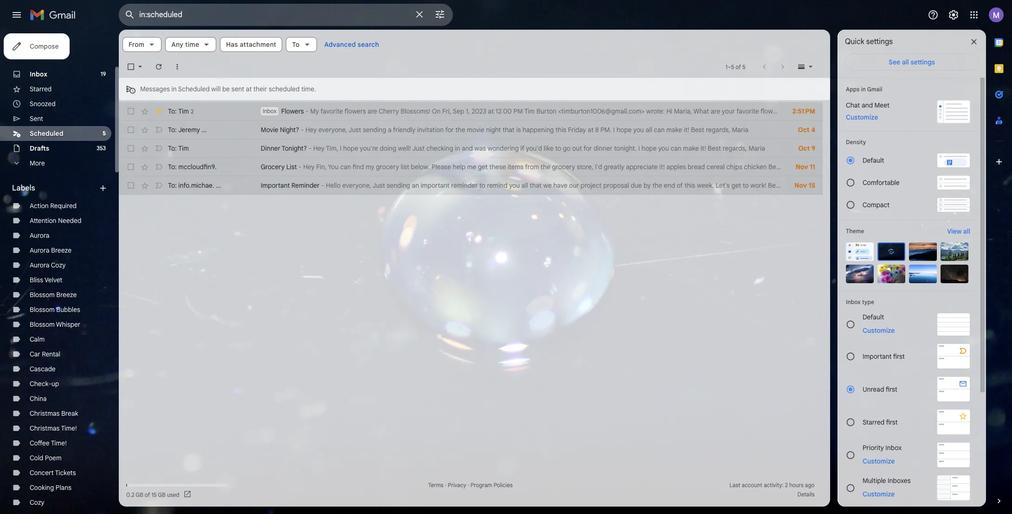 Task type: locate. For each thing, give the bounding box(es) containing it.
tim
[[178, 107, 189, 115], [524, 107, 535, 116], [178, 144, 189, 153]]

that right night
[[503, 126, 515, 134]]

1 vertical spatial time!
[[51, 439, 67, 448]]

0 vertical spatial aurora
[[30, 232, 49, 240]]

cozy up velvet
[[51, 261, 66, 270]]

your right the know
[[807, 107, 821, 116]]

0 horizontal spatial in
[[171, 85, 177, 93]]

tickets
[[55, 469, 76, 477]]

0 vertical spatial just
[[349, 126, 361, 134]]

starred for starred first
[[863, 418, 885, 427]]

inbox for inbox
[[30, 70, 47, 78]]

i right tim, at left top
[[340, 144, 341, 153]]

0 horizontal spatial at
[[246, 85, 252, 93]]

to: for to: tim 2
[[168, 107, 177, 115]]

1 horizontal spatial that
[[530, 181, 542, 190]]

list
[[401, 163, 409, 171]]

grocery list - hey fin, you can find my grocery list below. please help me get these items from the grocery store, i'd greatly appreciate it! apples bread cereal chips chicken best regards, maria
[[261, 163, 826, 171]]

appreciate
[[626, 163, 658, 171]]

on
[[432, 107, 441, 116]]

0 horizontal spatial your
[[722, 107, 735, 116]]

oct left 9 at the right top
[[798, 144, 810, 153]]

hey for hey fin, you can find my grocery list below. please help me get these items from the grocery store, i'd greatly appreciate it! apples bread cereal chips chicken best regards, maria
[[303, 163, 315, 171]]

scheduled inside labels navigation
[[30, 129, 63, 138]]

2 grocery from the left
[[552, 163, 575, 171]]

flowers?
[[760, 107, 785, 116]]

i'd
[[595, 163, 602, 171]]

1 christmas from the top
[[30, 410, 60, 418]]

by
[[644, 181, 651, 190]]

main content
[[119, 30, 896, 507]]

for
[[445, 126, 454, 134], [583, 144, 592, 153]]

0 horizontal spatial get
[[478, 163, 488, 171]]

regards, down what
[[706, 126, 730, 134]]

0 horizontal spatial cozy
[[30, 499, 44, 507]]

blossom breeze
[[30, 291, 77, 299]]

1 horizontal spatial hope
[[617, 126, 632, 134]]

to: up to: jeremy ...
[[168, 107, 177, 115]]

regards, for chicken
[[783, 163, 808, 171]]

- right tonight?
[[309, 144, 312, 153]]

customize button for multiple inboxes
[[857, 489, 900, 500]]

is down pm
[[516, 126, 521, 134]]

to: tim 2
[[168, 107, 194, 115]]

aurora for aurora cozy
[[30, 261, 49, 270]]

will
[[211, 85, 221, 93]]

scheduled
[[269, 85, 300, 93]]

see all settings
[[889, 58, 935, 66]]

1 vertical spatial oct
[[798, 144, 810, 153]]

and left was
[[462, 144, 473, 153]]

that left we
[[530, 181, 542, 190]]

1 vertical spatial can
[[671, 144, 681, 153]]

aurora up bliss
[[30, 261, 49, 270]]

first up priority inbox
[[886, 418, 898, 427]]

2 are from the left
[[711, 107, 720, 116]]

2 horizontal spatial you
[[658, 144, 669, 153]]

regards, up chips at right top
[[723, 144, 747, 153]]

are left cherry
[[368, 107, 377, 116]]

maria for it!
[[749, 144, 765, 153]]

tim down to: jeremy ...
[[178, 144, 189, 153]]

customize
[[846, 113, 878, 122], [863, 327, 895, 335], [863, 457, 895, 466], [863, 490, 895, 499]]

any time
[[171, 40, 199, 49]]

0 horizontal spatial scheduled
[[30, 129, 63, 138]]

gmail image
[[30, 6, 80, 24]]

to: for to: jeremy ...
[[168, 126, 177, 134]]

... for to: jeremy ...
[[202, 126, 207, 134]]

is left next
[[849, 107, 854, 116]]

0 horizontal spatial is
[[516, 126, 521, 134]]

1 horizontal spatial ·
[[468, 482, 469, 489]]

2 horizontal spatial the
[[652, 181, 662, 190]]

all inside the see all settings button
[[902, 58, 909, 66]]

it! up bread
[[701, 144, 706, 153]]

just down flowers
[[349, 126, 361, 134]]

car rental link
[[30, 350, 60, 359]]

advanced
[[324, 40, 356, 49]]

0 vertical spatial 5
[[742, 63, 745, 70]]

2 · from the left
[[468, 482, 469, 489]]

353
[[97, 145, 106, 152]]

- right list
[[299, 163, 302, 171]]

1 vertical spatial 5
[[102, 130, 106, 137]]

maria for chicken
[[809, 163, 826, 171]]

blossom up "calm" link
[[30, 321, 55, 329]]

from
[[129, 40, 144, 49]]

to: down to: tim
[[168, 163, 177, 171]]

2 aurora from the top
[[30, 246, 49, 255]]

customize up important first
[[863, 327, 895, 335]]

best right chicken
[[768, 163, 782, 171]]

settings inside 'element'
[[866, 37, 893, 46]]

2 to: from the top
[[168, 126, 177, 134]]

15 down 11
[[809, 181, 815, 190]]

2 horizontal spatial in
[[861, 86, 866, 93]]

1 vertical spatial important
[[863, 352, 892, 361]]

in inside row
[[455, 144, 460, 153]]

everyone, for hello
[[342, 181, 371, 190]]

0 vertical spatial the
[[455, 126, 465, 134]]

nov for nov 11
[[796, 163, 808, 171]]

to: for to: info.michae. ...
[[168, 181, 177, 190]]

3 blossom from the top
[[30, 321, 55, 329]]

get right me
[[478, 163, 488, 171]]

row up reminder
[[119, 158, 826, 176]]

cold poem
[[30, 454, 62, 463]]

to: for to: mccloudfin9.
[[168, 163, 177, 171]]

of inside row
[[677, 181, 683, 190]]

1 horizontal spatial starred
[[863, 418, 885, 427]]

cozy
[[51, 261, 66, 270], [30, 499, 44, 507]]

0 vertical spatial 15
[[809, 181, 815, 190]]

to
[[555, 144, 561, 153], [479, 181, 485, 190], [743, 181, 749, 190]]

scheduled
[[178, 85, 210, 93], [30, 129, 63, 138]]

row down me
[[119, 176, 825, 195]]

2 up jeremy at top
[[191, 108, 194, 115]]

1 your from the left
[[722, 107, 735, 116]]

1 horizontal spatial is
[[849, 107, 854, 116]]

regards,
[[706, 126, 730, 134], [723, 144, 747, 153], [783, 163, 808, 171], [783, 181, 807, 190]]

1 horizontal spatial scheduled
[[178, 85, 210, 93]]

customize button for chat and meet
[[840, 112, 884, 123]]

4 row from the top
[[119, 158, 826, 176]]

0 vertical spatial for
[[445, 126, 454, 134]]

5 to: from the top
[[168, 181, 177, 190]]

1 default from the top
[[863, 156, 884, 165]]

main menu image
[[11, 9, 22, 20]]

... right jeremy at top
[[202, 126, 207, 134]]

best for to
[[768, 181, 781, 190]]

to: for to: tim
[[168, 144, 177, 153]]

row up 'movie night? - hey everyone, just sending a friendly invitation for the movie night that is happening this friday at 8 pm. i hope you all can make it! best regards, maria'
[[119, 102, 896, 121]]

aurora down aurora link
[[30, 246, 49, 255]]

cozy down cooking
[[30, 499, 44, 507]]

0 horizontal spatial you
[[509, 181, 520, 190]]

1 horizontal spatial ...
[[216, 181, 221, 190]]

toggle split pane mode image
[[797, 62, 806, 71]]

inbox
[[30, 70, 47, 78], [263, 108, 277, 115], [846, 299, 861, 306], [885, 444, 902, 452]]

1 aurora from the top
[[30, 232, 49, 240]]

you up apples
[[658, 144, 669, 153]]

just down my
[[373, 181, 385, 190]]

5 inside dropdown button
[[742, 63, 745, 70]]

concert
[[30, 469, 54, 477]]

calm link
[[30, 335, 45, 344]]

more image
[[173, 62, 182, 71]]

snoozed link
[[30, 100, 56, 108]]

2 vertical spatial just
[[373, 181, 385, 190]]

time!
[[61, 425, 77, 433], [51, 439, 67, 448]]

row
[[119, 102, 896, 121], [119, 121, 823, 139], [119, 139, 823, 158], [119, 158, 826, 176], [119, 176, 825, 195]]

gb left used
[[158, 492, 166, 499]]

time! for christmas time!
[[61, 425, 77, 433]]

customize down multiple
[[863, 490, 895, 499]]

0 horizontal spatial make
[[666, 126, 682, 134]]

and right year
[[884, 107, 896, 116]]

calm
[[30, 335, 45, 344]]

1 vertical spatial it!
[[701, 144, 706, 153]]

get right let's
[[731, 181, 741, 190]]

cooking
[[30, 484, 54, 492]]

None checkbox
[[126, 62, 135, 71], [126, 107, 135, 116], [126, 144, 135, 153], [126, 162, 135, 172], [126, 181, 135, 190], [126, 62, 135, 71], [126, 107, 135, 116], [126, 144, 135, 153], [126, 162, 135, 172], [126, 181, 135, 190]]

have
[[553, 181, 567, 190]]

0 vertical spatial hey
[[305, 126, 317, 134]]

grocery down go
[[552, 163, 575, 171]]

flowers
[[344, 107, 366, 116]]

0 vertical spatial everyone,
[[318, 126, 347, 134]]

all inside view all button
[[963, 227, 970, 236]]

privacy
[[448, 482, 466, 489]]

1 vertical spatial christmas
[[30, 425, 60, 433]]

- right the night?
[[301, 126, 304, 134]]

0 horizontal spatial 5
[[102, 130, 106, 137]]

scheduled left will
[[178, 85, 210, 93]]

customize for multiple inboxes
[[863, 490, 895, 499]]

1 horizontal spatial get
[[731, 181, 741, 190]]

below.
[[411, 163, 430, 171]]

inbox inside labels navigation
[[30, 70, 47, 78]]

0 horizontal spatial favorite
[[320, 107, 343, 116]]

aurora for aurora link
[[30, 232, 49, 240]]

that for all
[[530, 181, 542, 190]]

labels heading
[[12, 184, 98, 193]]

0 horizontal spatial for
[[445, 126, 454, 134]]

0 horizontal spatial sending
[[363, 126, 386, 134]]

2 inside to: tim 2
[[191, 108, 194, 115]]

tim for to: tim
[[178, 144, 189, 153]]

starred inside labels navigation
[[30, 85, 52, 93]]

apps in gmail
[[846, 86, 882, 93]]

if
[[520, 144, 524, 153]]

3 to: from the top
[[168, 144, 177, 153]]

you right remind
[[509, 181, 520, 190]]

sending left a
[[363, 126, 386, 134]]

2 horizontal spatial hope
[[642, 144, 657, 153]]

to left work!
[[743, 181, 749, 190]]

everyone, up tim, at left top
[[318, 126, 347, 134]]

quick settings
[[845, 37, 893, 46]]

best right work!
[[768, 181, 781, 190]]

0 horizontal spatial gb
[[136, 492, 143, 499]]

hope left you're
[[343, 144, 358, 153]]

chat
[[846, 101, 860, 110]]

to left go
[[555, 144, 561, 153]]

1 favorite from the left
[[320, 107, 343, 116]]

your right what
[[722, 107, 735, 116]]

all down wrote:
[[646, 126, 652, 134]]

0 horizontal spatial this
[[556, 126, 566, 134]]

bubbles
[[56, 306, 80, 314]]

nov down nov 11
[[794, 181, 807, 190]]

1 horizontal spatial favorite
[[736, 107, 759, 116]]

starred for starred link
[[30, 85, 52, 93]]

christmas
[[30, 410, 60, 418], [30, 425, 60, 433]]

grocery left list
[[376, 163, 399, 171]]

hey for hey tim, i hope you're doing well! just checking in and was wondering if you'd like to go out for dinner tonight. i hope you can make it! best regards, maria
[[313, 144, 325, 153]]

oct left 4 on the right
[[798, 126, 810, 134]]

just
[[349, 126, 361, 134], [412, 144, 425, 153], [373, 181, 385, 190]]

2 vertical spatial can
[[340, 163, 351, 171]]

it! left apples
[[659, 163, 665, 171]]

help
[[453, 163, 466, 171]]

are right what
[[711, 107, 720, 116]]

everyone, down "find"
[[342, 181, 371, 190]]

hey left fin,
[[303, 163, 315, 171]]

1 horizontal spatial in
[[455, 144, 460, 153]]

0 vertical spatial default
[[863, 156, 884, 165]]

blossom for blossom whisper
[[30, 321, 55, 329]]

1 horizontal spatial cozy
[[51, 261, 66, 270]]

chicken
[[744, 163, 767, 171]]

nov left 11
[[796, 163, 808, 171]]

0 vertical spatial starred
[[30, 85, 52, 93]]

the right by
[[652, 181, 662, 190]]

coffee
[[30, 439, 49, 448]]

settings right quick
[[866, 37, 893, 46]]

meet
[[874, 101, 889, 110]]

be
[[222, 85, 230, 93]]

you
[[328, 163, 339, 171]]

3 aurora from the top
[[30, 261, 49, 270]]

bliss velvet
[[30, 276, 62, 284]]

1 vertical spatial sending
[[387, 181, 410, 190]]

ago
[[805, 482, 815, 489]]

blossom down blossom breeze
[[30, 306, 55, 314]]

1 vertical spatial 15
[[151, 492, 157, 499]]

1 horizontal spatial gb
[[158, 492, 166, 499]]

display density element
[[846, 139, 970, 146]]

15 left used
[[151, 492, 157, 499]]

4 to: from the top
[[168, 163, 177, 171]]

blossom for blossom bubbles
[[30, 306, 55, 314]]

at
[[246, 85, 252, 93], [488, 107, 494, 116], [588, 126, 594, 134]]

follow link to manage storage image
[[183, 490, 192, 500]]

has attachment button
[[220, 37, 282, 52]]

None checkbox
[[126, 125, 135, 135]]

None search field
[[119, 4, 453, 26]]

footer
[[119, 481, 823, 500]]

0 vertical spatial you
[[633, 126, 644, 134]]

first right unread
[[886, 385, 897, 394]]

0 vertical spatial blossom
[[30, 291, 55, 299]]

that for night
[[503, 126, 515, 134]]

view all button
[[942, 226, 976, 237]]

best for chips
[[768, 163, 782, 171]]

favorite right my
[[320, 107, 343, 116]]

can right the you
[[340, 163, 351, 171]]

the left movie
[[455, 126, 465, 134]]

0 horizontal spatial that
[[503, 126, 515, 134]]

1 vertical spatial everyone,
[[342, 181, 371, 190]]

all right 'view'
[[963, 227, 970, 236]]

sending for a
[[363, 126, 386, 134]]

can down wrote:
[[654, 126, 665, 134]]

1 horizontal spatial and
[[862, 101, 873, 110]]

well!
[[398, 144, 411, 153]]

1 horizontal spatial just
[[373, 181, 385, 190]]

starred first
[[863, 418, 898, 427]]

row down 1,
[[119, 121, 823, 139]]

breeze up the bubbles
[[56, 291, 77, 299]]

tim for to: tim 2
[[178, 107, 189, 115]]

... for to: info.michae. ...
[[216, 181, 221, 190]]

customize button up important first
[[857, 325, 900, 336]]

1 horizontal spatial 2
[[785, 482, 788, 489]]

in right "checking"
[[455, 144, 460, 153]]

to left remind
[[479, 181, 485, 190]]

search
[[358, 40, 379, 49]]

i left the know
[[787, 107, 789, 116]]

0 vertical spatial of
[[677, 181, 683, 190]]

your
[[722, 107, 735, 116], [807, 107, 821, 116]]

jeremy
[[178, 126, 200, 134]]

gb right 0.2 at bottom
[[136, 492, 143, 499]]

2 horizontal spatial just
[[412, 144, 425, 153]]

go
[[563, 144, 570, 153]]

just for a
[[349, 126, 361, 134]]

important inside row
[[261, 181, 290, 190]]

customize down priority inbox
[[863, 457, 895, 466]]

0 horizontal spatial of
[[145, 492, 150, 499]]

compose button
[[4, 33, 70, 59]]

2 blossom from the top
[[30, 306, 55, 314]]

1 gb from the left
[[136, 492, 143, 499]]

1 vertical spatial of
[[145, 492, 150, 499]]

2 vertical spatial first
[[886, 418, 898, 427]]

support image
[[928, 9, 939, 20]]

0 vertical spatial this
[[556, 126, 566, 134]]

1 vertical spatial default
[[863, 313, 884, 322]]

customize button for default
[[857, 325, 900, 336]]

cold poem link
[[30, 454, 62, 463]]

scheduled up drafts
[[30, 129, 63, 138]]

customize for default
[[863, 327, 895, 335]]

program policies link
[[470, 482, 513, 489]]

15
[[809, 181, 815, 190], [151, 492, 157, 499]]

- left my
[[306, 107, 309, 116]]

advanced search options image
[[431, 5, 449, 24]]

0 vertical spatial sending
[[363, 126, 386, 134]]

their
[[253, 85, 267, 93]]

2:51 pm
[[792, 107, 815, 116]]

inbox inside inbox flowers - my favorite flowers are cherry blossoms! on fri, sep 1, 2023 at 12:00 pm tim burton <timburton1006@gmail.com> wrote: hi maria, what are your favorite flowers? i know your wedding is next year and
[[263, 108, 277, 115]]

get
[[478, 163, 488, 171], [731, 181, 741, 190]]

settings right see
[[911, 58, 935, 66]]

christmas up coffee time!
[[30, 425, 60, 433]]

Search mail text field
[[139, 10, 408, 19]]

1 vertical spatial starred
[[863, 418, 885, 427]]

can up apples
[[671, 144, 681, 153]]

2 vertical spatial hey
[[303, 163, 315, 171]]

0 vertical spatial settings
[[866, 37, 893, 46]]

hello
[[326, 181, 341, 190]]

make down hi
[[666, 126, 682, 134]]

you up tonight.
[[633, 126, 644, 134]]

and right chat at right
[[862, 101, 873, 110]]

1 vertical spatial scheduled
[[30, 129, 63, 138]]

of right 0.2 at bottom
[[145, 492, 150, 499]]

regards, for work!
[[783, 181, 807, 190]]

2 vertical spatial at
[[588, 126, 594, 134]]

at right 2023
[[488, 107, 494, 116]]

0 vertical spatial ...
[[202, 126, 207, 134]]

in for gmail
[[861, 86, 866, 93]]

2 horizontal spatial can
[[671, 144, 681, 153]]

you're
[[360, 144, 378, 153]]

important up unread first
[[863, 352, 892, 361]]

maria for work!
[[809, 181, 825, 190]]

to: left info.michae. at the left top
[[168, 181, 177, 190]]

hope right pm.
[[617, 126, 632, 134]]

2 christmas from the top
[[30, 425, 60, 433]]

0 horizontal spatial 15
[[151, 492, 157, 499]]

inbox link
[[30, 70, 47, 78]]

1 horizontal spatial 5
[[742, 63, 745, 70]]

first up unread first
[[893, 352, 905, 361]]

are
[[368, 107, 377, 116], [711, 107, 720, 116]]

4
[[811, 126, 815, 134]]

· right terms link
[[445, 482, 446, 489]]

hours
[[789, 482, 804, 489]]

1 blossom from the top
[[30, 291, 55, 299]]

compose
[[30, 42, 59, 51]]

- left 'hello'
[[321, 181, 324, 190]]

1 vertical spatial nov
[[794, 181, 807, 190]]

5 button
[[717, 58, 754, 75]]

regards, left 11
[[783, 163, 808, 171]]

tab list
[[986, 30, 1012, 481]]

1 vertical spatial make
[[683, 144, 699, 153]]

customize down chat at right
[[846, 113, 878, 122]]

oct for oct 9
[[798, 144, 810, 153]]

advanced search
[[324, 40, 379, 49]]

quick
[[845, 37, 864, 46]]

5 row from the top
[[119, 176, 825, 195]]

1 to: from the top
[[168, 107, 177, 115]]

attention
[[30, 217, 56, 225]]

1 vertical spatial breeze
[[56, 291, 77, 299]]

sending for an
[[387, 181, 410, 190]]

1 horizontal spatial your
[[807, 107, 821, 116]]

breeze for blossom breeze
[[56, 291, 77, 299]]

0 vertical spatial first
[[893, 352, 905, 361]]

sent
[[30, 115, 43, 123]]

hope up appreciate
[[642, 144, 657, 153]]

at left 8
[[588, 126, 594, 134]]

chips
[[726, 163, 742, 171]]

1 horizontal spatial of
[[677, 181, 683, 190]]

0 horizontal spatial settings
[[866, 37, 893, 46]]

2 vertical spatial it!
[[659, 163, 665, 171]]

0 vertical spatial that
[[503, 126, 515, 134]]

year
[[870, 107, 883, 116]]

0 vertical spatial it!
[[684, 126, 689, 134]]

all right see
[[902, 58, 909, 66]]



Task type: vqa. For each thing, say whether or not it's contained in the screenshot.
bottommost 15
yes



Task type: describe. For each thing, give the bounding box(es) containing it.
- for list
[[299, 163, 302, 171]]

and inside chat and meet customize
[[862, 101, 873, 110]]

more button
[[0, 156, 111, 171]]

0 vertical spatial is
[[849, 107, 854, 116]]

0 vertical spatial cozy
[[51, 261, 66, 270]]

1 vertical spatial the
[[541, 163, 550, 171]]

any
[[171, 40, 183, 49]]

inbox type element
[[846, 299, 970, 306]]

to: jeremy ...
[[168, 126, 207, 134]]

oct for oct 4
[[798, 126, 810, 134]]

find
[[353, 163, 364, 171]]

theme element
[[846, 227, 864, 236]]

whisper
[[56, 321, 80, 329]]

like
[[544, 144, 554, 153]]

due
[[631, 181, 642, 190]]

15 inside footer
[[151, 492, 157, 499]]

inbox flowers - my favorite flowers are cherry blossoms! on fri, sep 1, 2023 at 12:00 pm tim burton <timburton1006@gmail.com> wrote: hi maria, what are your favorite flowers? i know your wedding is next year and
[[263, 107, 896, 116]]

movie night? - hey everyone, just sending a friendly invitation for the movie night that is happening this friday at 8 pm. i hope you all can make it! best regards, maria
[[261, 126, 748, 134]]

1 row from the top
[[119, 102, 896, 121]]

2 horizontal spatial at
[[588, 126, 594, 134]]

week.
[[697, 181, 714, 190]]

1 horizontal spatial to
[[555, 144, 561, 153]]

oct 9
[[798, 144, 815, 153]]

2 default from the top
[[863, 313, 884, 322]]

customize inside chat and meet customize
[[846, 113, 878, 122]]

sent
[[231, 85, 244, 93]]

tim,
[[326, 144, 338, 153]]

wrote:
[[646, 107, 665, 116]]

nov 11
[[796, 163, 815, 171]]

cascade
[[30, 365, 56, 374]]

of inside footer
[[145, 492, 150, 499]]

1 horizontal spatial it!
[[684, 126, 689, 134]]

fri,
[[442, 107, 451, 116]]

unread
[[863, 385, 884, 394]]

customize button for priority inbox
[[857, 456, 900, 467]]

pm.
[[600, 126, 612, 134]]

dinner
[[261, 144, 280, 153]]

1 · from the left
[[445, 482, 446, 489]]

please
[[432, 163, 451, 171]]

doing
[[380, 144, 396, 153]]

2 row from the top
[[119, 121, 823, 139]]

action required
[[30, 202, 77, 210]]

items
[[508, 163, 524, 171]]

1 are from the left
[[368, 107, 377, 116]]

footer containing terms
[[119, 481, 823, 500]]

- for tonight?
[[309, 144, 312, 153]]

- for night?
[[301, 126, 304, 134]]

i right pm.
[[613, 126, 615, 134]]

1 horizontal spatial you
[[633, 126, 644, 134]]

poem
[[45, 454, 62, 463]]

privacy link
[[448, 482, 466, 489]]

- for reminder
[[321, 181, 324, 190]]

maria up chips at right top
[[732, 126, 748, 134]]

quick settings element
[[845, 37, 893, 54]]

blossom whisper link
[[30, 321, 80, 329]]

nov for nov 15
[[794, 181, 807, 190]]

plans
[[56, 484, 71, 492]]

2 gb from the left
[[158, 492, 166, 499]]

out
[[572, 144, 582, 153]]

0 vertical spatial get
[[478, 163, 488, 171]]

in for scheduled
[[171, 85, 177, 93]]

christmas for christmas break
[[30, 410, 60, 418]]

action required link
[[30, 202, 77, 210]]

needed
[[58, 217, 81, 225]]

2 horizontal spatial it!
[[701, 144, 706, 153]]

movie
[[467, 126, 484, 134]]

2 your from the left
[[807, 107, 821, 116]]

inbox for inbox flowers - my favorite flowers are cherry blossoms! on fri, sep 1, 2023 at 12:00 pm tim burton <timburton1006@gmail.com> wrote: hi maria, what are your favorite flowers? i know your wedding is next year and
[[263, 108, 277, 115]]

regards, for it!
[[723, 144, 747, 153]]

type
[[862, 299, 874, 306]]

drafts link
[[30, 144, 49, 153]]

burton
[[536, 107, 556, 116]]

bread
[[688, 163, 705, 171]]

first for unread first
[[886, 385, 897, 394]]

my
[[366, 163, 374, 171]]

account
[[742, 482, 762, 489]]

1 vertical spatial for
[[583, 144, 592, 153]]

multiple
[[863, 477, 886, 485]]

1 vertical spatial get
[[731, 181, 741, 190]]

refresh image
[[154, 62, 163, 71]]

reminder
[[451, 181, 478, 190]]

first for starred first
[[886, 418, 898, 427]]

best down what
[[691, 126, 704, 134]]

coffee time! link
[[30, 439, 67, 448]]

christmas for christmas time!
[[30, 425, 60, 433]]

attachment
[[240, 40, 276, 49]]

0 horizontal spatial to
[[479, 181, 485, 190]]

cold
[[30, 454, 43, 463]]

blossom for blossom breeze
[[30, 291, 55, 299]]

- for flowers
[[306, 107, 309, 116]]

we
[[543, 181, 552, 190]]

2 horizontal spatial to
[[743, 181, 749, 190]]

inboxes
[[888, 477, 911, 485]]

2 vertical spatial you
[[509, 181, 520, 190]]

tonight.
[[614, 144, 637, 153]]

see
[[889, 58, 900, 66]]

aurora for aurora breeze
[[30, 246, 49, 255]]

hey for hey everyone, just sending a friendly invitation for the movie night that is happening this friday at 8 pm. i hope you all can make it! best regards, maria
[[305, 126, 317, 134]]

scheduled link
[[30, 129, 63, 138]]

0 horizontal spatial hope
[[343, 144, 358, 153]]

china link
[[30, 395, 47, 403]]

customize for priority inbox
[[863, 457, 895, 466]]

has
[[226, 40, 238, 49]]

8
[[595, 126, 599, 134]]

from button
[[122, 37, 162, 52]]

apples
[[666, 163, 686, 171]]

15 inside row
[[809, 181, 815, 190]]

just for an
[[373, 181, 385, 190]]

0 horizontal spatial it!
[[659, 163, 665, 171]]

end
[[664, 181, 675, 190]]

let's
[[716, 181, 730, 190]]

all down from at the right of the page
[[521, 181, 528, 190]]

3 row from the top
[[119, 139, 823, 158]]

priority inbox
[[863, 444, 902, 452]]

advanced search button
[[320, 36, 383, 53]]

night?
[[280, 126, 299, 134]]

christmas break
[[30, 410, 78, 418]]

1 vertical spatial you
[[658, 144, 669, 153]]

breeze for aurora breeze
[[51, 246, 72, 255]]

car
[[30, 350, 40, 359]]

1 vertical spatial at
[[488, 107, 494, 116]]

checking
[[426, 144, 453, 153]]

2 horizontal spatial and
[[884, 107, 896, 116]]

grocery
[[261, 163, 285, 171]]

inbox right the priority
[[885, 444, 902, 452]]

important reminder - hello everyone, just sending an important reminder to remind you all that we have our project proposal due by the end of this week. let's get to work! best regards, maria
[[261, 181, 825, 190]]

list
[[286, 163, 297, 171]]

coffee time!
[[30, 439, 67, 448]]

0 vertical spatial scheduled
[[178, 85, 210, 93]]

1 horizontal spatial this
[[684, 181, 695, 190]]

best for make
[[708, 144, 721, 153]]

aurora link
[[30, 232, 49, 240]]

next
[[855, 107, 868, 116]]

terms link
[[428, 482, 443, 489]]

first for important first
[[893, 352, 905, 361]]

time! for coffee time!
[[51, 439, 67, 448]]

chat and meet customize
[[846, 101, 889, 122]]

main content containing from
[[119, 30, 896, 507]]

1 horizontal spatial can
[[654, 126, 665, 134]]

nov 15
[[794, 181, 815, 190]]

search mail image
[[122, 6, 138, 23]]

tim right pm
[[524, 107, 535, 116]]

inbox type
[[846, 299, 874, 306]]

none checkbox inside row
[[126, 125, 135, 135]]

1 grocery from the left
[[376, 163, 399, 171]]

density
[[846, 139, 866, 146]]

to button
[[286, 37, 317, 52]]

program
[[470, 482, 492, 489]]

2 vertical spatial the
[[652, 181, 662, 190]]

movie
[[261, 126, 278, 134]]

2 inside last account activity: 2 hours ago details
[[785, 482, 788, 489]]

cooking plans
[[30, 484, 71, 492]]

aurora breeze
[[30, 246, 72, 255]]

see all settings button
[[845, 54, 979, 71]]

labels navigation
[[0, 30, 119, 515]]

settings inside button
[[911, 58, 935, 66]]

cherry
[[379, 107, 399, 116]]

i right tonight.
[[638, 144, 640, 153]]

5 inside labels navigation
[[102, 130, 106, 137]]

clear search image
[[410, 5, 429, 24]]

9
[[811, 144, 815, 153]]

2 favorite from the left
[[736, 107, 759, 116]]

important for important reminder - hello everyone, just sending an important reminder to remind you all that we have our project proposal due by the end of this week. let's get to work! best regards, maria
[[261, 181, 290, 190]]

you'd
[[526, 144, 542, 153]]

1 vertical spatial cozy
[[30, 499, 44, 507]]

aurora cozy link
[[30, 261, 66, 270]]

greatly
[[604, 163, 624, 171]]

important for important first
[[863, 352, 892, 361]]

everyone, for hey
[[318, 126, 347, 134]]

inbox for inbox type
[[846, 299, 861, 306]]

settings image
[[948, 9, 959, 20]]

0 horizontal spatial and
[[462, 144, 473, 153]]



